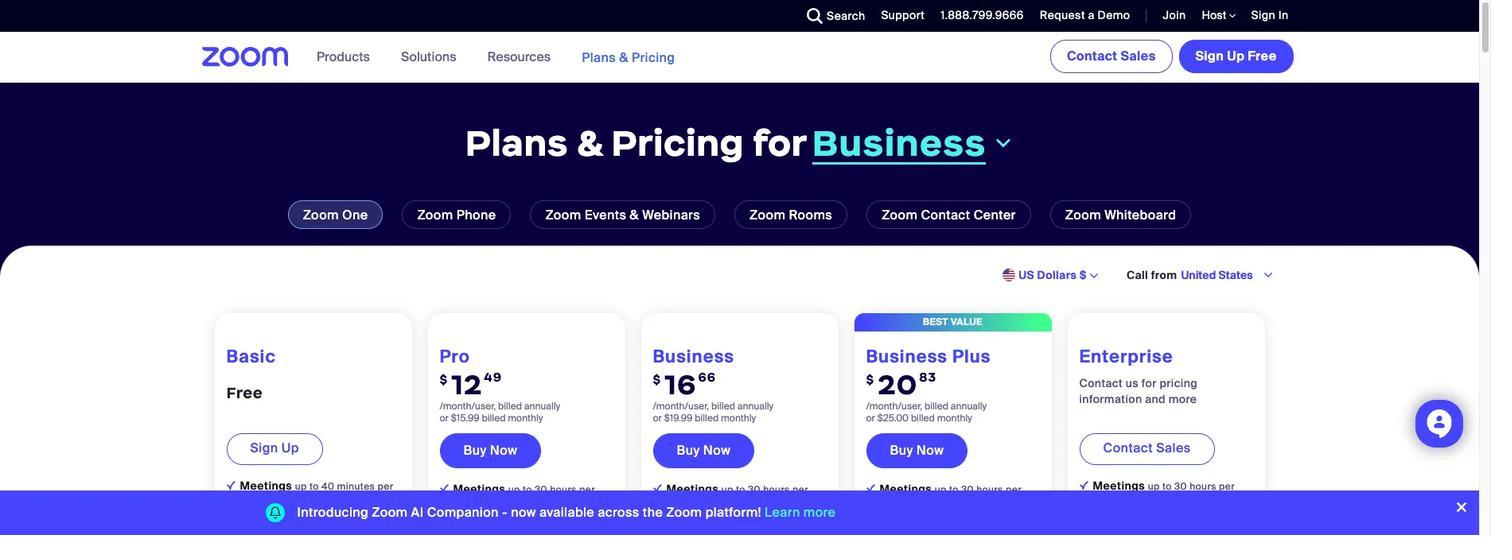 Task type: vqa. For each thing, say whether or not it's contained in the screenshot.
alert
no



Task type: locate. For each thing, give the bounding box(es) containing it.
buy now link
[[440, 434, 541, 469], [653, 434, 755, 469], [866, 434, 968, 469]]

free down sign in
[[1248, 48, 1277, 64]]

0 horizontal spatial annually
[[524, 401, 560, 413]]

$ left 16
[[653, 372, 661, 387]]

3 buy from the left
[[890, 442, 913, 459]]

ok image down the
[[653, 522, 662, 531]]

or left $19.99
[[653, 412, 662, 425]]

or
[[440, 412, 449, 425], [653, 412, 662, 425], [866, 412, 875, 425]]

1 horizontal spatial free
[[1248, 48, 1277, 64]]

1 horizontal spatial for
[[1142, 376, 1157, 391]]

annually inside the /month/user, billed annually or $15.99 billed monthly
[[524, 401, 560, 413]]

2 vertical spatial &
[[630, 207, 639, 224]]

& inside the product information navigation
[[619, 49, 629, 66]]

plans & pricing for
[[465, 120, 807, 166]]

contact down information
[[1104, 440, 1153, 457]]

to inside up to 40 minutes per meeting
[[310, 481, 319, 493]]

up
[[1227, 48, 1245, 64], [282, 440, 299, 457]]

$ inside business plus $ 20 83
[[866, 372, 875, 387]]

1 horizontal spatial ok image
[[653, 522, 662, 531]]

1 horizontal spatial now
[[703, 442, 731, 459]]

$ left show options icon
[[1080, 269, 1087, 283]]

0 horizontal spatial for
[[753, 120, 807, 166]]

buy now
[[464, 442, 518, 459], [677, 442, 731, 459], [890, 442, 944, 459]]

zoom for zoom events & webinars
[[546, 207, 581, 224]]

1 horizontal spatial monthly
[[721, 412, 756, 425]]

0 horizontal spatial /month/user,
[[440, 401, 496, 413]]

hours
[[1190, 481, 1217, 493], [550, 484, 577, 497], [763, 484, 790, 497], [977, 484, 1004, 497]]

now down /month/user, billed annually or $25.00 billed monthly
[[917, 442, 944, 459]]

100 left - on the bottom left
[[453, 520, 473, 534]]

1 vertical spatial &
[[577, 120, 603, 166]]

or inside /month/user, billed annually or $25.00 billed monthly
[[866, 412, 875, 425]]

zoom for zoom contact center
[[882, 207, 918, 224]]

100 attendees per meeting
[[240, 516, 381, 531], [453, 520, 594, 534]]

ai
[[411, 505, 424, 521]]

1 horizontal spatial 100 attendees per meeting
[[453, 520, 594, 534]]

pricing for plans & pricing for
[[612, 120, 744, 166]]

sign down host
[[1196, 48, 1224, 64]]

monthly
[[508, 412, 543, 425], [721, 412, 756, 425], [937, 412, 972, 425]]

buy down the $25.00
[[890, 442, 913, 459]]

plans for plans & pricing for
[[465, 120, 568, 166]]

meeting inside 300 attendees per meeting
[[771, 521, 810, 534]]

1 vertical spatial sign
[[1196, 48, 1224, 64]]

buy now link down the /month/user, billed annually or $15.99 billed monthly
[[440, 434, 541, 469]]

zoom left rooms at the top of the page
[[750, 207, 786, 224]]

2 horizontal spatial buy now link
[[866, 434, 968, 469]]

monthly inside /month/user, billed annually or $25.00 billed monthly
[[937, 412, 972, 425]]

/month/user, down "66"
[[653, 401, 709, 413]]

0 vertical spatial more
[[1169, 392, 1197, 407]]

buy now for 12
[[464, 442, 518, 459]]

monthly down business plus $ 20 83
[[937, 412, 972, 425]]

1 horizontal spatial attendees
[[476, 520, 534, 534]]

pro $ 12 49
[[440, 345, 502, 403]]

for right us
[[1142, 376, 1157, 391]]

buy now link down /month/user, billed annually or $19.99 billed monthly
[[653, 434, 755, 469]]

product information navigation
[[305, 32, 687, 84]]

now down the /month/user, billed annually or $15.99 billed monthly
[[490, 442, 518, 459]]

or for 20
[[866, 412, 875, 425]]

contact sales
[[1067, 48, 1156, 64], [1104, 440, 1191, 457]]

1.888.799.9666 button
[[929, 0, 1028, 32], [941, 8, 1024, 22]]

1 horizontal spatial buy
[[677, 442, 700, 459]]

2 horizontal spatial buy now
[[890, 442, 944, 459]]

or for 12
[[440, 412, 449, 425]]

contact sales inside meetings navigation
[[1067, 48, 1156, 64]]

or inside the /month/user, billed annually or $15.99 billed monthly
[[440, 412, 449, 425]]

pricing inside the product information navigation
[[632, 49, 675, 66]]

ok image down companion
[[440, 522, 448, 531]]

1 horizontal spatial up
[[1227, 48, 1245, 64]]

contact down the a
[[1067, 48, 1118, 64]]

banner
[[183, 32, 1297, 84]]

2 horizontal spatial annually
[[951, 401, 987, 413]]

/month/user, inside the /month/user, billed annually or $15.99 billed monthly
[[440, 401, 496, 413]]

up to 30 hours per meeting for pro include image
[[453, 484, 595, 513]]

sales down demo
[[1121, 48, 1156, 64]]

2 ok image from the left
[[653, 522, 662, 531]]

2 buy now link from the left
[[653, 434, 755, 469]]

hours for business include image
[[763, 484, 790, 497]]

2 horizontal spatial monthly
[[937, 412, 972, 425]]

across
[[598, 505, 640, 521]]

1 vertical spatial pricing
[[612, 120, 744, 166]]

0 vertical spatial pricing
[[632, 49, 675, 66]]

& for plans & pricing
[[619, 49, 629, 66]]

zoom left one
[[303, 207, 339, 224]]

1 horizontal spatial more
[[1169, 392, 1197, 407]]

zoom contact center
[[882, 207, 1016, 224]]

and
[[1145, 392, 1166, 407]]

introducing
[[297, 505, 369, 521]]

1 ok image from the left
[[440, 522, 448, 531]]

2 now from the left
[[703, 442, 731, 459]]

1 vertical spatial for
[[1142, 376, 1157, 391]]

available
[[540, 505, 595, 521]]

1 horizontal spatial /month/user,
[[653, 401, 709, 413]]

3 buy now from the left
[[890, 442, 944, 459]]

0 horizontal spatial up
[[282, 440, 299, 457]]

up up up to 40 minutes per meeting
[[282, 440, 299, 457]]

0 horizontal spatial now
[[490, 442, 518, 459]]

0 horizontal spatial &
[[577, 120, 603, 166]]

2 buy from the left
[[677, 442, 700, 459]]

sign left in
[[1252, 8, 1276, 22]]

0 horizontal spatial plans
[[465, 120, 568, 166]]

1 buy now from the left
[[464, 442, 518, 459]]

sales down and
[[1157, 440, 1191, 457]]

2 horizontal spatial or
[[866, 412, 875, 425]]

0 horizontal spatial or
[[440, 412, 449, 425]]

business inside business plus $ 20 83
[[866, 345, 948, 368]]

main content
[[0, 32, 1480, 536]]

40
[[322, 481, 334, 493]]

buy now down /month/user, billed annually or $25.00 billed monthly
[[890, 442, 944, 459]]

0 vertical spatial &
[[619, 49, 629, 66]]

host
[[1202, 8, 1229, 22]]

3 annually from the left
[[951, 401, 987, 413]]

contact up information
[[1080, 376, 1123, 391]]

banner containing contact sales
[[183, 32, 1297, 84]]

or inside /month/user, billed annually or $19.99 billed monthly
[[653, 412, 662, 425]]

contact sales inside main content
[[1104, 440, 1191, 457]]

or left $15.99
[[440, 412, 449, 425]]

basic
[[226, 345, 276, 368]]

solutions button
[[401, 32, 464, 83]]

resources button
[[488, 32, 558, 83]]

0 horizontal spatial buy now
[[464, 442, 518, 459]]

1 horizontal spatial annually
[[738, 401, 774, 413]]

ok image
[[440, 522, 448, 531], [653, 522, 662, 531]]

buy
[[464, 442, 487, 459], [677, 442, 700, 459], [890, 442, 913, 459]]

contact
[[1067, 48, 1118, 64], [921, 207, 971, 224], [1080, 376, 1123, 391], [1104, 440, 1153, 457]]

join
[[1163, 8, 1186, 22]]

monthly right $15.99
[[508, 412, 543, 425]]

attendees down up to 40 minutes per meeting
[[263, 516, 320, 531]]

Country/Region text field
[[1180, 267, 1261, 283]]

for for us
[[1142, 376, 1157, 391]]

1 vertical spatial plans
[[465, 120, 568, 166]]

3 or from the left
[[866, 412, 875, 425]]

zoom left whiteboard
[[1066, 207, 1102, 224]]

/month/user, billed annually or $15.99 billed monthly
[[440, 401, 560, 425]]

1 horizontal spatial sales
[[1157, 440, 1191, 457]]

zoom left events
[[546, 207, 581, 224]]

1 horizontal spatial buy now
[[677, 442, 731, 459]]

1 vertical spatial contact sales
[[1104, 440, 1191, 457]]

up
[[295, 481, 307, 493], [1148, 481, 1160, 493], [508, 484, 520, 497], [722, 484, 734, 497], [935, 484, 947, 497]]

attendees
[[263, 516, 320, 531], [476, 520, 534, 534], [692, 520, 750, 534]]

2 horizontal spatial &
[[630, 207, 639, 224]]

sign
[[1252, 8, 1276, 22], [1196, 48, 1224, 64], [250, 440, 278, 457]]

sign for sign up free
[[1196, 48, 1224, 64]]

sign in link
[[1240, 0, 1297, 32], [1252, 8, 1289, 22]]

sign inside button
[[1196, 48, 1224, 64]]

monthly for 66
[[721, 412, 756, 425]]

0 horizontal spatial monthly
[[508, 412, 543, 425]]

sign for sign in
[[1252, 8, 1276, 22]]

2 horizontal spatial buy
[[890, 442, 913, 459]]

1 buy now link from the left
[[440, 434, 541, 469]]

0 horizontal spatial ok image
[[440, 522, 448, 531]]

show options image
[[1088, 270, 1101, 283]]

0 horizontal spatial 100 attendees per meeting
[[240, 516, 381, 531]]

down image
[[993, 134, 1014, 153]]

1 horizontal spatial &
[[619, 49, 629, 66]]

attendees for 16
[[692, 520, 750, 534]]

monthly right $19.99
[[721, 412, 756, 425]]

plans
[[582, 49, 616, 66], [465, 120, 568, 166]]

$ inside the 'business $ 16 66'
[[653, 372, 661, 387]]

0 vertical spatial sales
[[1121, 48, 1156, 64]]

zoom rooms
[[750, 207, 833, 224]]

plans inside main content
[[465, 120, 568, 166]]

up inside button
[[1227, 48, 1245, 64]]

annually inside /month/user, billed annually or $19.99 billed monthly
[[738, 401, 774, 413]]

resources
[[488, 49, 551, 65]]

1 or from the left
[[440, 412, 449, 425]]

1 horizontal spatial sign
[[1196, 48, 1224, 64]]

2 annually from the left
[[738, 401, 774, 413]]

more right learn
[[804, 505, 836, 521]]

sales
[[1121, 48, 1156, 64], [1157, 440, 1191, 457]]

include image for pro
[[440, 485, 448, 493]]

zoom down business dropdown button
[[882, 207, 918, 224]]

for inside enterprise contact us for pricing information and more
[[1142, 376, 1157, 391]]

zoom right the
[[666, 505, 702, 521]]

meetings navigation
[[1047, 32, 1297, 76]]

up inside main content
[[282, 440, 299, 457]]

meeting
[[240, 497, 279, 510], [1093, 497, 1132, 510], [453, 501, 492, 513], [667, 501, 706, 513], [880, 501, 919, 513], [342, 518, 381, 531], [555, 521, 594, 534], [771, 521, 810, 534]]

sign up link
[[226, 434, 323, 465]]

to
[[310, 481, 319, 493], [1163, 481, 1172, 493], [523, 484, 532, 497], [736, 484, 746, 497], [949, 484, 959, 497]]

1 now from the left
[[490, 442, 518, 459]]

contact inside tabs of zoom services tab list
[[921, 207, 971, 224]]

0 horizontal spatial sign
[[250, 440, 278, 457]]

monthly inside /month/user, billed annually or $19.99 billed monthly
[[721, 412, 756, 425]]

free inside main content
[[226, 384, 263, 403]]

sign in
[[1252, 8, 1289, 22]]

2 horizontal spatial now
[[917, 442, 944, 459]]

zoom left phone at the left of page
[[417, 207, 453, 224]]

zoom
[[303, 207, 339, 224], [417, 207, 453, 224], [546, 207, 581, 224], [750, 207, 786, 224], [882, 207, 918, 224], [1066, 207, 1102, 224], [372, 505, 408, 521], [666, 505, 702, 521]]

annually for 49
[[524, 401, 560, 413]]

meeting inside up to 40 minutes per meeting
[[240, 497, 279, 510]]

up to 30 hours per meeting
[[1093, 481, 1235, 510], [453, 484, 595, 513], [667, 484, 809, 513], [880, 484, 1022, 513]]

attendees right 300
[[692, 520, 750, 534]]

$25.00
[[878, 412, 909, 425]]

sign up up to 40 minutes per meeting
[[250, 440, 278, 457]]

contact sales link down and
[[1080, 434, 1215, 465]]

contact inside meetings navigation
[[1067, 48, 1118, 64]]

billed
[[498, 401, 522, 413], [712, 401, 735, 413], [925, 401, 949, 413], [482, 412, 506, 425], [695, 412, 719, 425], [911, 412, 935, 425]]

1 vertical spatial up
[[282, 440, 299, 457]]

0 vertical spatial contact sales link
[[1051, 40, 1173, 73]]

for up zoom rooms
[[753, 120, 807, 166]]

0 vertical spatial for
[[753, 120, 807, 166]]

30
[[1175, 481, 1187, 493], [535, 484, 548, 497], [748, 484, 761, 497], [961, 484, 974, 497]]

2 horizontal spatial attendees
[[692, 520, 750, 534]]

more down pricing
[[1169, 392, 1197, 407]]

annually for 66
[[738, 401, 774, 413]]

1 buy from the left
[[464, 442, 487, 459]]

0 horizontal spatial buy
[[464, 442, 487, 459]]

1 horizontal spatial or
[[653, 412, 662, 425]]

annually inside /month/user, billed annually or $25.00 billed monthly
[[951, 401, 987, 413]]

free down the basic
[[226, 384, 263, 403]]

0 horizontal spatial attendees
[[263, 516, 320, 531]]

0 horizontal spatial free
[[226, 384, 263, 403]]

1 horizontal spatial 100
[[453, 520, 473, 534]]

2 horizontal spatial /month/user,
[[866, 401, 923, 413]]

1 vertical spatial sales
[[1157, 440, 1191, 457]]

business $ 16 66
[[653, 345, 735, 403]]

30 for include icon
[[961, 484, 974, 497]]

3 /month/user, from the left
[[866, 401, 923, 413]]

include image
[[226, 481, 235, 490], [1080, 481, 1088, 490], [440, 485, 448, 493], [653, 485, 662, 493]]

/month/user, inside /month/user, billed annually or $19.99 billed monthly
[[653, 401, 709, 413]]

contact left center
[[921, 207, 971, 224]]

300 attendees per meeting
[[667, 520, 810, 534]]

up inside up to 40 minutes per meeting
[[295, 481, 307, 493]]

learn
[[765, 505, 800, 521]]

rooms
[[789, 207, 833, 224]]

now down /month/user, billed annually or $19.99 billed monthly
[[703, 442, 731, 459]]

100 down up to 40 minutes per meeting
[[240, 516, 260, 531]]

annually right the 'business $ 16 66'
[[738, 401, 774, 413]]

2 /month/user, from the left
[[653, 401, 709, 413]]

1 vertical spatial free
[[226, 384, 263, 403]]

0 vertical spatial up
[[1227, 48, 1245, 64]]

meetings for basic
[[240, 479, 295, 493]]

0 vertical spatial sign
[[1252, 8, 1276, 22]]

2 buy now from the left
[[677, 442, 731, 459]]

contact sales down demo
[[1067, 48, 1156, 64]]

more
[[1169, 392, 1197, 407], [804, 505, 836, 521]]

1 horizontal spatial buy now link
[[653, 434, 755, 469]]

contact sales down and
[[1104, 440, 1191, 457]]

1 /month/user, from the left
[[440, 401, 496, 413]]

enterprise contact us for pricing information and more
[[1080, 345, 1198, 407]]

/month/user, down 49 on the bottom left of page
[[440, 401, 496, 413]]

1 horizontal spatial plans
[[582, 49, 616, 66]]

join link up meetings navigation
[[1163, 8, 1186, 22]]

us dollars $ button
[[1019, 268, 1087, 284]]

0 horizontal spatial sales
[[1121, 48, 1156, 64]]

plans & pricing link
[[582, 49, 675, 66], [582, 49, 675, 66]]

annually down plus
[[951, 401, 987, 413]]

$ left 12
[[440, 372, 448, 387]]

pricing
[[632, 49, 675, 66], [612, 120, 744, 166]]

$ inside pro $ 12 49
[[440, 372, 448, 387]]

up to 30 hours per meeting for include icon
[[880, 484, 1022, 513]]

billed down "66"
[[712, 401, 735, 413]]

buy now down /month/user, billed annually or $19.99 billed monthly
[[677, 442, 731, 459]]

0 vertical spatial plans
[[582, 49, 616, 66]]

platform!
[[706, 505, 762, 521]]

monthly inside the /month/user, billed annually or $15.99 billed monthly
[[508, 412, 543, 425]]

center
[[974, 207, 1016, 224]]

0 vertical spatial free
[[1248, 48, 1277, 64]]

1 vertical spatial more
[[804, 505, 836, 521]]

join link left host
[[1151, 0, 1190, 32]]

1 monthly from the left
[[508, 412, 543, 425]]

/month/user, down 83
[[866, 401, 923, 413]]

attendees left available
[[476, 520, 534, 534]]

or left the $25.00
[[866, 412, 875, 425]]

30 for pro include image
[[535, 484, 548, 497]]

/month/user, inside /month/user, billed annually or $25.00 billed monthly
[[866, 401, 923, 413]]

3 monthly from the left
[[937, 412, 972, 425]]

up down host dropdown button
[[1227, 48, 1245, 64]]

buy now down the /month/user, billed annually or $15.99 billed monthly
[[464, 442, 518, 459]]

sign for sign up
[[250, 440, 278, 457]]

$
[[1080, 269, 1087, 283], [440, 372, 448, 387], [653, 372, 661, 387], [866, 372, 875, 387]]

0 horizontal spatial buy now link
[[440, 434, 541, 469]]

$19.99
[[664, 412, 693, 425]]

per
[[378, 481, 394, 493], [1219, 481, 1235, 493], [579, 484, 595, 497], [793, 484, 809, 497], [1006, 484, 1022, 497], [323, 518, 339, 531], [537, 521, 553, 534], [753, 521, 769, 534]]

plans inside the product information navigation
[[582, 49, 616, 66]]

contact sales link down demo
[[1051, 40, 1173, 73]]

0 horizontal spatial 100
[[240, 516, 260, 531]]

$ left the 20
[[866, 372, 875, 387]]

meetings for business
[[667, 482, 722, 497]]

buy down $15.99
[[464, 442, 487, 459]]

dollars
[[1038, 269, 1077, 283]]

include image for basic
[[226, 481, 235, 490]]

for
[[753, 120, 807, 166], [1142, 376, 1157, 391]]

2 monthly from the left
[[721, 412, 756, 425]]

buy down $19.99
[[677, 442, 700, 459]]

up to 30 hours per meeting for business include image
[[667, 484, 809, 513]]

call from
[[1127, 269, 1178, 283]]

companion
[[427, 505, 499, 521]]

business
[[812, 120, 987, 166], [653, 345, 735, 368], [866, 345, 948, 368]]

2 or from the left
[[653, 412, 662, 425]]

0 vertical spatial contact sales
[[1067, 48, 1156, 64]]

buy now link down /month/user, billed annually or $25.00 billed monthly
[[866, 434, 968, 469]]

2 vertical spatial sign
[[250, 440, 278, 457]]

request a demo link
[[1028, 0, 1135, 32], [1040, 8, 1131, 22]]

support link
[[869, 0, 929, 32], [881, 8, 925, 22]]

zoom for zoom phone
[[417, 207, 453, 224]]

to for business
[[736, 484, 746, 497]]

per inside 300 attendees per meeting
[[753, 521, 769, 534]]

2 horizontal spatial sign
[[1252, 8, 1276, 22]]

1 annually from the left
[[524, 401, 560, 413]]

annually right $15.99
[[524, 401, 560, 413]]



Task type: describe. For each thing, give the bounding box(es) containing it.
billed down 83
[[925, 401, 949, 413]]

buy for 12
[[464, 442, 487, 459]]

zoom phone
[[417, 207, 496, 224]]

/month/user, billed annually or $19.99 billed monthly
[[653, 401, 774, 425]]

whiteboard
[[1105, 207, 1177, 224]]

plans for plans & pricing
[[582, 49, 616, 66]]

pro
[[440, 345, 470, 368]]

83
[[919, 370, 937, 385]]

buy now for 16
[[677, 442, 731, 459]]

one
[[342, 207, 368, 224]]

business for business $ 16 66
[[653, 345, 735, 368]]

per inside up to 40 minutes per meeting
[[378, 481, 394, 493]]

hours for pro include image
[[550, 484, 577, 497]]

pricing for plans & pricing
[[632, 49, 675, 66]]

support
[[881, 8, 925, 22]]

ok image for 12
[[440, 522, 448, 531]]

now for 16
[[703, 442, 731, 459]]

contact inside enterprise contact us for pricing information and more
[[1080, 376, 1123, 391]]

information
[[1080, 392, 1143, 407]]

solutions
[[401, 49, 457, 65]]

zoom whiteboard
[[1066, 207, 1177, 224]]

/month/user, billed annually or $25.00 billed monthly
[[866, 401, 987, 425]]

buy now link for 12
[[440, 434, 541, 469]]

up to 40 minutes per meeting
[[240, 481, 394, 510]]

business plus $ 20 83
[[866, 345, 991, 403]]

sign up
[[250, 440, 299, 457]]

zoom one
[[303, 207, 368, 224]]

plus
[[953, 345, 991, 368]]

pricing
[[1160, 376, 1198, 391]]

business for business
[[812, 120, 987, 166]]

business button
[[812, 120, 1014, 166]]

3 now from the left
[[917, 442, 944, 459]]

enterprise
[[1080, 345, 1174, 368]]

billed right the $25.00
[[911, 412, 935, 425]]

include image
[[866, 485, 875, 493]]

zoom for zoom whiteboard
[[1066, 207, 1102, 224]]

billed down 49 on the bottom left of page
[[498, 401, 522, 413]]

sales inside meetings navigation
[[1121, 48, 1156, 64]]

sign up free
[[1196, 48, 1277, 64]]

search button
[[795, 0, 869, 32]]

more inside enterprise contact us for pricing information and more
[[1169, 392, 1197, 407]]

$ inside popup button
[[1080, 269, 1087, 283]]

events
[[585, 207, 627, 224]]

learn more link
[[765, 505, 836, 521]]

monthly for 49
[[508, 412, 543, 425]]

us
[[1019, 269, 1035, 283]]

/month/user, for 20
[[866, 401, 923, 413]]

us dollars $
[[1019, 269, 1087, 283]]

zoom logo image
[[202, 47, 289, 67]]

best value
[[923, 316, 983, 329]]

billed right $15.99
[[482, 412, 506, 425]]

up for sign up free
[[1227, 48, 1245, 64]]

up for pro
[[508, 484, 520, 497]]

& inside tabs of zoom services tab list
[[630, 207, 639, 224]]

host button
[[1202, 8, 1236, 23]]

request a demo
[[1040, 8, 1131, 22]]

phone
[[457, 207, 496, 224]]

demo
[[1098, 8, 1131, 22]]

zoom left ai
[[372, 505, 408, 521]]

the
[[643, 505, 663, 521]]

billed right $19.99
[[695, 412, 719, 425]]

meetings for pro
[[453, 482, 508, 497]]

us
[[1126, 376, 1139, 391]]

minutes
[[337, 481, 375, 493]]

sales inside main content
[[1157, 440, 1191, 457]]

value
[[951, 316, 983, 329]]

300
[[667, 520, 689, 534]]

plans & pricing
[[582, 49, 675, 66]]

1 vertical spatial contact sales link
[[1080, 434, 1215, 465]]

products button
[[317, 32, 377, 83]]

now for 12
[[490, 442, 518, 459]]

for for pricing
[[753, 120, 807, 166]]

/month/user, for 12
[[440, 401, 496, 413]]

contact sales link inside meetings navigation
[[1051, 40, 1173, 73]]

/month/user, for 16
[[653, 401, 709, 413]]

to for pro
[[523, 484, 532, 497]]

hours for include icon
[[977, 484, 1004, 497]]

zoom events & webinars
[[546, 207, 700, 224]]

1.888.799.9666
[[941, 8, 1024, 22]]

from
[[1152, 269, 1178, 283]]

attendees for 12
[[476, 520, 534, 534]]

49
[[484, 370, 502, 385]]

call
[[1127, 269, 1149, 283]]

business for business plus $ 20 83
[[866, 345, 948, 368]]

webinars
[[642, 207, 700, 224]]

up for business
[[722, 484, 734, 497]]

3 buy now link from the left
[[866, 434, 968, 469]]

show options image
[[1262, 269, 1275, 282]]

monthly for 20
[[937, 412, 972, 425]]

include image for business
[[653, 485, 662, 493]]

now
[[511, 505, 536, 521]]

a
[[1088, 8, 1095, 22]]

buy now link for 16
[[653, 434, 755, 469]]

zoom for zoom rooms
[[750, 207, 786, 224]]

$15.99
[[451, 412, 480, 425]]

main content containing business
[[0, 32, 1480, 536]]

search
[[827, 9, 865, 23]]

0 horizontal spatial more
[[804, 505, 836, 521]]

12
[[452, 368, 483, 403]]

or for 16
[[653, 412, 662, 425]]

up for sign up
[[282, 440, 299, 457]]

20
[[878, 368, 918, 403]]

ok image for 16
[[653, 522, 662, 531]]

30 for business include image
[[748, 484, 761, 497]]

16
[[665, 368, 697, 403]]

& for plans & pricing for
[[577, 120, 603, 166]]

-
[[502, 505, 508, 521]]

free inside sign up free button
[[1248, 48, 1277, 64]]

in
[[1279, 8, 1289, 22]]

sign up free button
[[1179, 40, 1294, 73]]

up for basic
[[295, 481, 307, 493]]

buy for 16
[[677, 442, 700, 459]]

66
[[698, 370, 716, 385]]

best
[[923, 316, 949, 329]]

request
[[1040, 8, 1086, 22]]

introducing zoom ai companion - now available across the zoom platform! learn more
[[297, 505, 836, 521]]

tabs of zoom services tab list
[[24, 201, 1456, 229]]

to for basic
[[310, 481, 319, 493]]

annually for 20
[[951, 401, 987, 413]]

products
[[317, 49, 370, 65]]

zoom for zoom one
[[303, 207, 339, 224]]



